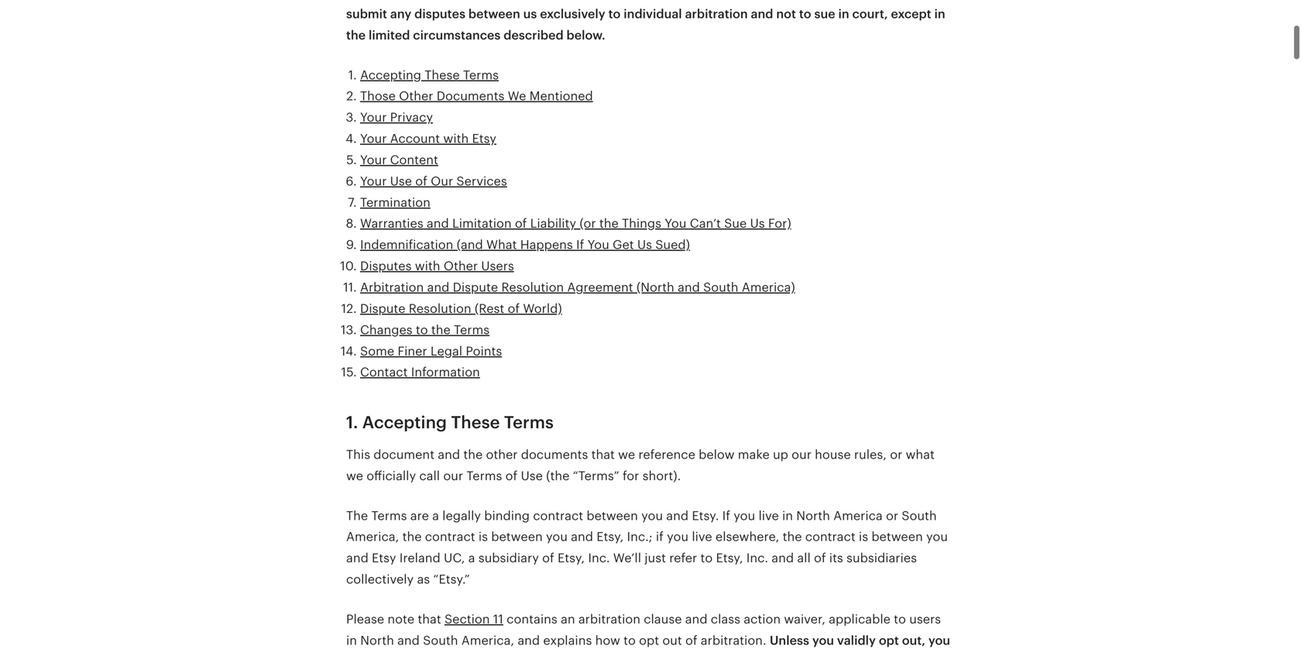 Task type: locate. For each thing, give the bounding box(es) containing it.
binding down arbitration.
[[699, 655, 745, 656]]

1 opt from the left
[[639, 634, 659, 648]]

1 vertical spatial binding
[[699, 655, 745, 656]]

0 vertical spatial if
[[577, 238, 585, 252]]

and left all
[[772, 551, 794, 565]]

other up privacy
[[399, 89, 434, 103]]

is down america
[[859, 530, 869, 544]]

1 horizontal spatial use
[[521, 469, 543, 483]]

1 vertical spatial use
[[521, 469, 543, 483]]

0 vertical spatial dispute
[[453, 281, 498, 294]]

or inside the this document and the other documents that we reference below make up our house rules, or what we officially call our terms of use (the "terms" for short).
[[890, 448, 903, 462]]

if
[[577, 238, 585, 252], [723, 509, 731, 523]]

1 your from the top
[[360, 111, 387, 124]]

2 horizontal spatial etsy
[[552, 655, 577, 656]]

etsy inside the terms are a legally binding contract between you and etsy. if you live in north america or south america, the contract is between you and etsy, inc.; if you live elsewhere, the contract is between you and etsy ireland uc, a subsidiary of etsy, inc. we'll just refer to etsy, inc. and all of its subsidiaries collectively as "etsy."
[[372, 551, 396, 565]]

other down (and
[[444, 259, 478, 273]]

class
[[711, 612, 741, 626]]

unless
[[770, 634, 810, 648]]

contract
[[533, 509, 584, 523], [425, 530, 476, 544], [806, 530, 856, 544]]

1 horizontal spatial is
[[859, 530, 869, 544]]

0 horizontal spatial if
[[577, 238, 585, 252]]

1 horizontal spatial south
[[704, 281, 739, 294]]

liability
[[530, 217, 577, 231]]

accepting up the those
[[360, 68, 422, 82]]

1 horizontal spatial if
[[723, 509, 731, 523]]

0 horizontal spatial is
[[479, 530, 488, 544]]

live up elsewhere,
[[759, 509, 779, 523]]

(rest
[[475, 302, 505, 316]]

how
[[596, 634, 621, 648]]

things
[[622, 217, 662, 231]]

to right refer
[[701, 551, 713, 565]]

1 horizontal spatial etsy,
[[597, 530, 624, 544]]

0 horizontal spatial contract
[[425, 530, 476, 544]]

that
[[592, 448, 615, 462], [418, 612, 441, 626]]

0 horizontal spatial use
[[390, 174, 412, 188]]

these up documents at top
[[425, 68, 460, 82]]

call
[[419, 469, 440, 483]]

etsy, left we'll
[[558, 551, 585, 565]]

1 vertical spatial north
[[361, 634, 394, 648]]

services
[[457, 174, 507, 188]]

to up some finer legal points link
[[416, 323, 428, 337]]

that right "note"
[[418, 612, 441, 626]]

1 vertical spatial south
[[902, 509, 937, 523]]

with down "indemnification"
[[415, 259, 441, 273]]

of left our at top left
[[416, 174, 428, 188]]

binding
[[484, 509, 530, 523], [699, 655, 745, 656]]

our right up
[[792, 448, 812, 462]]

1 vertical spatial or
[[886, 509, 899, 523]]

the terms are a legally binding contract between you and etsy. if you live in north america or south america, the contract is between you and etsy, inc.; if you live elsewhere, the contract is between you and etsy ireland uc, a subsidiary of etsy, inc. we'll just refer to etsy, inc. and all of its subsidiaries collectively as "etsy."
[[346, 509, 948, 587]]

"terms"
[[573, 469, 620, 483]]

0 horizontal spatial other
[[399, 89, 434, 103]]

what
[[487, 238, 517, 252]]

0 horizontal spatial that
[[418, 612, 441, 626]]

1 vertical spatial america,
[[462, 634, 515, 648]]

inc. down elsewhere,
[[747, 551, 769, 565]]

etsy, down elsewhere,
[[716, 551, 744, 565]]

the up all
[[783, 530, 802, 544]]

0 vertical spatial live
[[759, 509, 779, 523]]

etsy inside accepting these terms those other documents we mentioned your privacy your account with etsy your content your use of our services termination warranties and limitation of liability (or the things you can't sue us for) indemnification (and what happens if you get us sued) disputes with other users arbitration and dispute resolution agreement (north and south america) dispute resolution (rest of world) changes to the terms some finer legal points contact information
[[472, 132, 497, 146]]

or left what
[[890, 448, 903, 462]]

our right call
[[443, 469, 463, 483]]

etsy
[[472, 132, 497, 146], [372, 551, 396, 565], [552, 655, 577, 656]]

accepting
[[360, 68, 422, 82], [362, 413, 447, 432]]

as
[[417, 573, 430, 587]]

please note that section 11
[[346, 612, 504, 626]]

uc,
[[444, 551, 465, 565]]

account
[[390, 132, 440, 146]]

through
[[648, 655, 696, 656]]

contact
[[360, 365, 408, 379]]

section 11 link
[[445, 612, 504, 626]]

we up the for
[[618, 448, 636, 462]]

0 horizontal spatial opt
[[639, 634, 659, 648]]

1 horizontal spatial in
[[783, 509, 794, 523]]

2 inc. from the left
[[747, 551, 769, 565]]

contract down (the
[[533, 509, 584, 523]]

1 vertical spatial etsy
[[372, 551, 396, 565]]

to
[[416, 323, 428, 337], [701, 551, 713, 565], [894, 612, 906, 626], [624, 634, 636, 648], [384, 655, 396, 656]]

terms left are
[[371, 509, 407, 523]]

1 horizontal spatial we
[[618, 448, 636, 462]]

binding up subsidiary
[[484, 509, 530, 523]]

live down etsy.
[[692, 530, 713, 544]]

to inside unless you validly opt out, you agree to resolve any disputes with etsy exclusively through binding individual arbitration, with onl
[[384, 655, 396, 656]]

your left content
[[360, 153, 387, 167]]

to right 'agree'
[[384, 655, 396, 656]]

etsy.
[[692, 509, 719, 523]]

0 horizontal spatial binding
[[484, 509, 530, 523]]

arbitration.
[[701, 634, 767, 648]]

opt
[[639, 634, 659, 648], [879, 634, 899, 648]]

between up inc.;
[[587, 509, 638, 523]]

accepting these terms link
[[360, 68, 499, 82]]

use left (the
[[521, 469, 543, 483]]

a
[[432, 509, 439, 523], [469, 551, 475, 565]]

0 horizontal spatial between
[[491, 530, 543, 544]]

1 horizontal spatial opt
[[879, 634, 899, 648]]

south left america)
[[704, 281, 739, 294]]

us right sue
[[750, 217, 765, 231]]

opt left out
[[639, 634, 659, 648]]

0 horizontal spatial north
[[361, 634, 394, 648]]

0 vertical spatial a
[[432, 509, 439, 523]]

0 horizontal spatial etsy
[[372, 551, 396, 565]]

dispute
[[453, 281, 498, 294], [360, 302, 406, 316]]

resolution up world)
[[502, 281, 564, 294]]

live
[[759, 509, 779, 523], [692, 530, 713, 544]]

america
[[834, 509, 883, 523]]

0 vertical spatial other
[[399, 89, 434, 103]]

0 vertical spatial accepting
[[360, 68, 422, 82]]

between up subsidiaries
[[872, 530, 923, 544]]

your up termination link
[[360, 174, 387, 188]]

our
[[431, 174, 453, 188]]

1 horizontal spatial america,
[[462, 634, 515, 648]]

opt left out,
[[879, 634, 899, 648]]

0 horizontal spatial america,
[[346, 530, 399, 544]]

1 horizontal spatial that
[[592, 448, 615, 462]]

1 horizontal spatial our
[[792, 448, 812, 462]]

your down the those
[[360, 111, 387, 124]]

2 your from the top
[[360, 132, 387, 146]]

0 horizontal spatial a
[[432, 509, 439, 523]]

terms inside the this document and the other documents that we reference below make up our house rules, or what we officially call our terms of use (the "terms" for short).
[[467, 469, 502, 483]]

america, down the
[[346, 530, 399, 544]]

we'll
[[614, 551, 642, 565]]

binding inside unless you validly opt out, you agree to resolve any disputes with etsy exclusively through binding individual arbitration, with onl
[[699, 655, 745, 656]]

in up 'agree'
[[346, 634, 357, 648]]

1 horizontal spatial live
[[759, 509, 779, 523]]

0 horizontal spatial live
[[692, 530, 713, 544]]

0 horizontal spatial in
[[346, 634, 357, 648]]

documents
[[437, 89, 505, 103]]

1 horizontal spatial resolution
[[502, 281, 564, 294]]

we down 'this'
[[346, 469, 363, 483]]

the left "other"
[[464, 448, 483, 462]]

of inside the this document and the other documents that we reference below make up our house rules, or what we officially call our terms of use (the "terms" for short).
[[506, 469, 518, 483]]

2 opt from the left
[[879, 634, 899, 648]]

0 vertical spatial we
[[618, 448, 636, 462]]

1 vertical spatial you
[[588, 238, 610, 252]]

2 horizontal spatial south
[[902, 509, 937, 523]]

is
[[479, 530, 488, 544], [859, 530, 869, 544]]

1 vertical spatial a
[[469, 551, 475, 565]]

0 horizontal spatial resolution
[[409, 302, 472, 316]]

of down "other"
[[506, 469, 518, 483]]

a right "uc,"
[[469, 551, 475, 565]]

agreement
[[568, 281, 634, 294]]

the inside the this document and the other documents that we reference below make up our house rules, or what we officially call our terms of use (the "terms" for short).
[[464, 448, 483, 462]]

etsy down explains
[[552, 655, 577, 656]]

between up subsidiary
[[491, 530, 543, 544]]

privacy
[[390, 111, 433, 124]]

your down your privacy link
[[360, 132, 387, 146]]

0 vertical spatial etsy
[[472, 132, 497, 146]]

explains
[[543, 634, 592, 648]]

world)
[[523, 302, 562, 316]]

inc.
[[588, 551, 610, 565], [747, 551, 769, 565]]

the right (or
[[600, 217, 619, 231]]

1 is from the left
[[479, 530, 488, 544]]

1 horizontal spatial north
[[797, 509, 831, 523]]

your content link
[[360, 153, 438, 167]]

0 vertical spatial you
[[665, 217, 687, 231]]

1 vertical spatial we
[[346, 469, 363, 483]]

accepting up the "document"
[[362, 413, 447, 432]]

0 horizontal spatial south
[[423, 634, 458, 648]]

arbitration,
[[809, 655, 876, 656]]

resolution up the changes to the terms link
[[409, 302, 472, 316]]

dispute up (rest
[[453, 281, 498, 294]]

the
[[346, 509, 368, 523]]

contract up "uc,"
[[425, 530, 476, 544]]

0 vertical spatial america,
[[346, 530, 399, 544]]

1 inc. from the left
[[588, 551, 610, 565]]

0 vertical spatial north
[[797, 509, 831, 523]]

officially
[[367, 469, 416, 483]]

0 horizontal spatial etsy,
[[558, 551, 585, 565]]

0 vertical spatial binding
[[484, 509, 530, 523]]

2 is from the left
[[859, 530, 869, 544]]

us right get
[[638, 238, 652, 252]]

2 horizontal spatial between
[[872, 530, 923, 544]]

or right america
[[886, 509, 899, 523]]

1 vertical spatial dispute
[[360, 302, 406, 316]]

changes
[[360, 323, 413, 337]]

etsy,
[[597, 530, 624, 544], [558, 551, 585, 565], [716, 551, 744, 565]]

0 horizontal spatial our
[[443, 469, 463, 483]]

america, up disputes
[[462, 634, 515, 648]]

of up indemnification (and what happens if you get us sued) link
[[515, 217, 527, 231]]

0 vertical spatial south
[[704, 281, 739, 294]]

a right are
[[432, 509, 439, 523]]

south up any
[[423, 634, 458, 648]]

0 vertical spatial use
[[390, 174, 412, 188]]

in down up
[[783, 509, 794, 523]]

1 vertical spatial live
[[692, 530, 713, 544]]

(or
[[580, 217, 596, 231]]

any
[[445, 655, 466, 656]]

if right etsy.
[[723, 509, 731, 523]]

and up "indemnification"
[[427, 217, 449, 231]]

2 vertical spatial south
[[423, 634, 458, 648]]

that up "terms"
[[592, 448, 615, 462]]

indemnification (and what happens if you get us sued) link
[[360, 238, 690, 252]]

you up sued)
[[665, 217, 687, 231]]

terms down "other"
[[467, 469, 502, 483]]

points
[[466, 344, 502, 358]]

0 horizontal spatial we
[[346, 469, 363, 483]]

etsy up services
[[472, 132, 497, 146]]

applicable
[[829, 612, 891, 626]]

your
[[360, 111, 387, 124], [360, 132, 387, 146], [360, 153, 387, 167], [360, 174, 387, 188]]

disputes with other users link
[[360, 259, 514, 273]]

south inside accepting these terms those other documents we mentioned your privacy your account with etsy your content your use of our services termination warranties and limitation of liability (or the things you can't sue us for) indemnification (and what happens if you get us sued) disputes with other users arbitration and dispute resolution agreement (north and south america) dispute resolution (rest of world) changes to the terms some finer legal points contact information
[[704, 281, 739, 294]]

reference
[[639, 448, 696, 462]]

if down warranties and limitation of liability (or the things you can't sue us for) link at the top of page
[[577, 238, 585, 252]]

you down (or
[[588, 238, 610, 252]]

of right out
[[686, 634, 698, 648]]

0 vertical spatial that
[[592, 448, 615, 462]]

north inside contains an arbitration clause and class action waiver, applicable to users in north and south america, and explains how to opt out of arbitration.
[[361, 634, 394, 648]]

the
[[600, 217, 619, 231], [432, 323, 451, 337], [464, 448, 483, 462], [403, 530, 422, 544], [783, 530, 802, 544]]

2 vertical spatial etsy
[[552, 655, 577, 656]]

these up "other"
[[451, 413, 500, 432]]

1 horizontal spatial inc.
[[747, 551, 769, 565]]

refer
[[670, 551, 698, 565]]

is down legally at the left bottom of the page
[[479, 530, 488, 544]]

contact information link
[[360, 365, 480, 379]]

contract up 'its'
[[806, 530, 856, 544]]

south up subsidiaries
[[902, 509, 937, 523]]

1 vertical spatial other
[[444, 259, 478, 273]]

agree
[[346, 655, 381, 656]]

1 horizontal spatial contract
[[533, 509, 584, 523]]

north up 'agree'
[[361, 634, 394, 648]]

1 vertical spatial resolution
[[409, 302, 472, 316]]

etsy up collectively
[[372, 551, 396, 565]]

use down your content link
[[390, 174, 412, 188]]

dispute up changes
[[360, 302, 406, 316]]

1 horizontal spatial binding
[[699, 655, 745, 656]]

and up call
[[438, 448, 460, 462]]

between
[[587, 509, 638, 523], [491, 530, 543, 544], [872, 530, 923, 544]]

0 vertical spatial in
[[783, 509, 794, 523]]

and down disputes with other users link
[[427, 281, 450, 294]]

1 horizontal spatial etsy
[[472, 132, 497, 146]]

1 vertical spatial if
[[723, 509, 731, 523]]

(and
[[457, 238, 483, 252]]

inc. left we'll
[[588, 551, 610, 565]]

0 vertical spatial us
[[750, 217, 765, 231]]

or inside the terms are a legally binding contract between you and etsy. if you live in north america or south america, the contract is between you and etsy, inc.; if you live elsewhere, the contract is between you and etsy ireland uc, a subsidiary of etsy, inc. we'll just refer to etsy, inc. and all of its subsidiaries collectively as "etsy."
[[886, 509, 899, 523]]

0 vertical spatial these
[[425, 68, 460, 82]]

1 vertical spatial us
[[638, 238, 652, 252]]

0 horizontal spatial inc.
[[588, 551, 610, 565]]

and right (north
[[678, 281, 700, 294]]

north up all
[[797, 509, 831, 523]]

we
[[618, 448, 636, 462], [346, 469, 363, 483]]

1 vertical spatial in
[[346, 634, 357, 648]]

to left "users"
[[894, 612, 906, 626]]

0 vertical spatial or
[[890, 448, 903, 462]]

0 horizontal spatial us
[[638, 238, 652, 252]]

etsy, up we'll
[[597, 530, 624, 544]]

with down out,
[[879, 655, 905, 656]]

1 vertical spatial accepting
[[362, 413, 447, 432]]



Task type: describe. For each thing, give the bounding box(es) containing it.
if inside accepting these terms those other documents we mentioned your privacy your account with etsy your content your use of our services termination warranties and limitation of liability (or the things you can't sue us for) indemnification (and what happens if you get us sued) disputes with other users arbitration and dispute resolution agreement (north and south america) dispute resolution (rest of world) changes to the terms some finer legal points contact information
[[577, 238, 585, 252]]

binding inside the terms are a legally binding contract between you and etsy. if you live in north america or south america, the contract is between you and etsy, inc.; if you live elsewhere, the contract is between you and etsy ireland uc, a subsidiary of etsy, inc. we'll just refer to etsy, inc. and all of its subsidiaries collectively as "etsy."
[[484, 509, 530, 523]]

of right all
[[814, 551, 826, 565]]

your privacy link
[[360, 111, 433, 124]]

to inside the terms are a legally binding contract between you and etsy. if you live in north america or south america, the contract is between you and etsy, inc.; if you live elsewhere, the contract is between you and etsy ireland uc, a subsidiary of etsy, inc. we'll just refer to etsy, inc. and all of its subsidiaries collectively as "etsy."
[[701, 551, 713, 565]]

in inside contains an arbitration clause and class action waiver, applicable to users in north and south america, and explains how to opt out of arbitration.
[[346, 634, 357, 648]]

all
[[798, 551, 811, 565]]

1. accepting these terms
[[346, 413, 554, 432]]

finer
[[398, 344, 427, 358]]

elsewhere,
[[716, 530, 780, 544]]

action
[[744, 612, 781, 626]]

content
[[390, 153, 438, 167]]

1 vertical spatial these
[[451, 413, 500, 432]]

south inside contains an arbitration clause and class action waiver, applicable to users in north and south america, and explains how to opt out of arbitration.
[[423, 634, 458, 648]]

3 your from the top
[[360, 153, 387, 167]]

your account with etsy link
[[360, 132, 497, 146]]

users
[[481, 259, 514, 273]]

with right account
[[444, 132, 469, 146]]

the down are
[[403, 530, 422, 544]]

accepting these terms those other documents we mentioned your privacy your account with etsy your content your use of our services termination warranties and limitation of liability (or the things you can't sue us for) indemnification (and what happens if you get us sued) disputes with other users arbitration and dispute resolution agreement (north and south america) dispute resolution (rest of world) changes to the terms some finer legal points contact information
[[360, 68, 796, 379]]

warranties
[[360, 217, 424, 231]]

to right how
[[624, 634, 636, 648]]

validly
[[838, 634, 876, 648]]

and inside the this document and the other documents that we reference below make up our house rules, or what we officially call our terms of use (the "terms" for short).
[[438, 448, 460, 462]]

collectively
[[346, 573, 414, 587]]

contains
[[507, 612, 558, 626]]

up
[[773, 448, 789, 462]]

of right subsidiary
[[543, 551, 555, 565]]

changes to the terms link
[[360, 323, 490, 337]]

document
[[374, 448, 435, 462]]

its
[[830, 551, 844, 565]]

terms up documents
[[504, 413, 554, 432]]

house
[[815, 448, 851, 462]]

disputes
[[360, 259, 412, 273]]

if
[[656, 530, 664, 544]]

1 horizontal spatial other
[[444, 259, 478, 273]]

please
[[346, 612, 384, 626]]

termination link
[[360, 196, 431, 209]]

and left class
[[686, 612, 708, 626]]

etsy inside unless you validly opt out, you agree to resolve any disputes with etsy exclusively through binding individual arbitration, with onl
[[552, 655, 577, 656]]

section
[[445, 612, 490, 626]]

arbitration and dispute resolution agreement (north and south america) link
[[360, 281, 796, 294]]

1 horizontal spatial a
[[469, 551, 475, 565]]

ireland
[[400, 551, 441, 565]]

unless you validly opt out, you agree to resolve any disputes with etsy exclusively through binding individual arbitration, with onl
[[346, 634, 954, 656]]

0 horizontal spatial dispute
[[360, 302, 406, 316]]

1 horizontal spatial you
[[665, 217, 687, 231]]

waiver,
[[784, 612, 826, 626]]

of right (rest
[[508, 302, 520, 316]]

are
[[410, 509, 429, 523]]

your use of our services link
[[360, 174, 507, 188]]

1 horizontal spatial between
[[587, 509, 638, 523]]

and left etsy.
[[667, 509, 689, 523]]

and left inc.;
[[571, 530, 594, 544]]

america, inside contains an arbitration clause and class action waiver, applicable to users in north and south america, and explains how to opt out of arbitration.
[[462, 634, 515, 648]]

those
[[360, 89, 396, 103]]

those other documents we mentioned link
[[360, 89, 593, 103]]

some
[[360, 344, 394, 358]]

accepting inside accepting these terms those other documents we mentioned your privacy your account with etsy your content your use of our services termination warranties and limitation of liability (or the things you can't sue us for) indemnification (and what happens if you get us sued) disputes with other users arbitration and dispute resolution agreement (north and south america) dispute resolution (rest of world) changes to the terms some finer legal points contact information
[[360, 68, 422, 82]]

terms up 'those other documents we mentioned' link
[[463, 68, 499, 82]]

the up legal
[[432, 323, 451, 337]]

below
[[699, 448, 735, 462]]

other
[[486, 448, 518, 462]]

0 vertical spatial resolution
[[502, 281, 564, 294]]

short).
[[643, 469, 681, 483]]

sue
[[725, 217, 747, 231]]

just
[[645, 551, 666, 565]]

opt inside contains an arbitration clause and class action waiver, applicable to users in north and south america, and explains how to opt out of arbitration.
[[639, 634, 659, 648]]

(north
[[637, 281, 675, 294]]

out,
[[902, 634, 926, 648]]

information
[[411, 365, 480, 379]]

2 horizontal spatial etsy,
[[716, 551, 744, 565]]

mentioned
[[530, 89, 593, 103]]

1 vertical spatial our
[[443, 469, 463, 483]]

some finer legal points link
[[360, 344, 502, 358]]

terms inside the terms are a legally binding contract between you and etsy. if you live in north america or south america, the contract is between you and etsy, inc.; if you live elsewhere, the contract is between you and etsy ireland uc, a subsidiary of etsy, inc. we'll just refer to etsy, inc. and all of its subsidiaries collectively as "etsy."
[[371, 509, 407, 523]]

legal
[[431, 344, 463, 358]]

opt inside unless you validly opt out, you agree to resolve any disputes with etsy exclusively through binding individual arbitration, with onl
[[879, 634, 899, 648]]

and up resolve
[[398, 634, 420, 648]]

what
[[906, 448, 935, 462]]

in inside the terms are a legally binding contract between you and etsy. if you live in north america or south america, the contract is between you and etsy, inc.; if you live elsewhere, the contract is between you and etsy ireland uc, a subsidiary of etsy, inc. we'll just refer to etsy, inc. and all of its subsidiaries collectively as "etsy."
[[783, 509, 794, 523]]

11
[[493, 612, 504, 626]]

1 horizontal spatial us
[[750, 217, 765, 231]]

and up collectively
[[346, 551, 369, 565]]

0 vertical spatial our
[[792, 448, 812, 462]]

termination
[[360, 196, 431, 209]]

these inside accepting these terms those other documents we mentioned your privacy your account with etsy your content your use of our services termination warranties and limitation of liability (or the things you can't sue us for) indemnification (and what happens if you get us sued) disputes with other users arbitration and dispute resolution agreement (north and south america) dispute resolution (rest of world) changes to the terms some finer legal points contact information
[[425, 68, 460, 82]]

that inside the this document and the other documents that we reference below make up our house rules, or what we officially call our terms of use (the "terms" for short).
[[592, 448, 615, 462]]

indemnification
[[360, 238, 454, 252]]

users
[[910, 612, 941, 626]]

america, inside the terms are a legally binding contract between you and etsy. if you live in north america or south america, the contract is between you and etsy, inc.; if you live elsewhere, the contract is between you and etsy ireland uc, a subsidiary of etsy, inc. we'll just refer to etsy, inc. and all of its subsidiaries collectively as "etsy."
[[346, 530, 399, 544]]

and down contains
[[518, 634, 540, 648]]

exclusively
[[580, 655, 645, 656]]

america)
[[742, 281, 796, 294]]

north inside the terms are a legally binding contract between you and etsy. if you live in north america or south america, the contract is between you and etsy, inc.; if you live elsewhere, the contract is between you and etsy ireland uc, a subsidiary of etsy, inc. we'll just refer to etsy, inc. and all of its subsidiaries collectively as "etsy."
[[797, 509, 831, 523]]

make
[[738, 448, 770, 462]]

limitation
[[453, 217, 512, 231]]

4 your from the top
[[360, 174, 387, 188]]

happens
[[520, 238, 573, 252]]

resolve
[[399, 655, 442, 656]]

1.
[[346, 413, 358, 432]]

2 horizontal spatial contract
[[806, 530, 856, 544]]

to inside accepting these terms those other documents we mentioned your privacy your account with etsy your content your use of our services termination warranties and limitation of liability (or the things you can't sue us for) indemnification (and what happens if you get us sued) disputes with other users arbitration and dispute resolution agreement (north and south america) dispute resolution (rest of world) changes to the terms some finer legal points contact information
[[416, 323, 428, 337]]

arbitration
[[360, 281, 424, 294]]

inc.;
[[627, 530, 653, 544]]

1 vertical spatial that
[[418, 612, 441, 626]]

individual
[[748, 655, 806, 656]]

south inside the terms are a legally binding contract between you and etsy. if you live in north america or south america, the contract is between you and etsy, inc.; if you live elsewhere, the contract is between you and etsy ireland uc, a subsidiary of etsy, inc. we'll just refer to etsy, inc. and all of its subsidiaries collectively as "etsy."
[[902, 509, 937, 523]]

sued)
[[656, 238, 690, 252]]

warranties and limitation of liability (or the things you can't sue us for) link
[[360, 217, 792, 231]]

1 horizontal spatial dispute
[[453, 281, 498, 294]]

legally
[[443, 509, 481, 523]]

this
[[346, 448, 370, 462]]

get
[[613, 238, 634, 252]]

terms down dispute resolution (rest of world) link
[[454, 323, 490, 337]]

we
[[508, 89, 526, 103]]

out
[[663, 634, 682, 648]]

arbitration
[[579, 612, 641, 626]]

with down explains
[[523, 655, 549, 656]]

use inside the this document and the other documents that we reference below make up our house rules, or what we officially call our terms of use (the "terms" for short).
[[521, 469, 543, 483]]

contains an arbitration clause and class action waiver, applicable to users in north and south america, and explains how to opt out of arbitration.
[[346, 612, 941, 648]]

an
[[561, 612, 575, 626]]

use inside accepting these terms those other documents we mentioned your privacy your account with etsy your content your use of our services termination warranties and limitation of liability (or the things you can't sue us for) indemnification (and what happens if you get us sued) disputes with other users arbitration and dispute resolution agreement (north and south america) dispute resolution (rest of world) changes to the terms some finer legal points contact information
[[390, 174, 412, 188]]

for
[[623, 469, 640, 483]]

0 horizontal spatial you
[[588, 238, 610, 252]]

disputes
[[469, 655, 520, 656]]

of inside contains an arbitration clause and class action waiver, applicable to users in north and south america, and explains how to opt out of arbitration.
[[686, 634, 698, 648]]

dispute resolution (rest of world) link
[[360, 302, 562, 316]]

if inside the terms are a legally binding contract between you and etsy. if you live in north america or south america, the contract is between you and etsy, inc.; if you live elsewhere, the contract is between you and etsy ireland uc, a subsidiary of etsy, inc. we'll just refer to etsy, inc. and all of its subsidiaries collectively as "etsy."
[[723, 509, 731, 523]]



Task type: vqa. For each thing, say whether or not it's contained in the screenshot.
the left "not"
no



